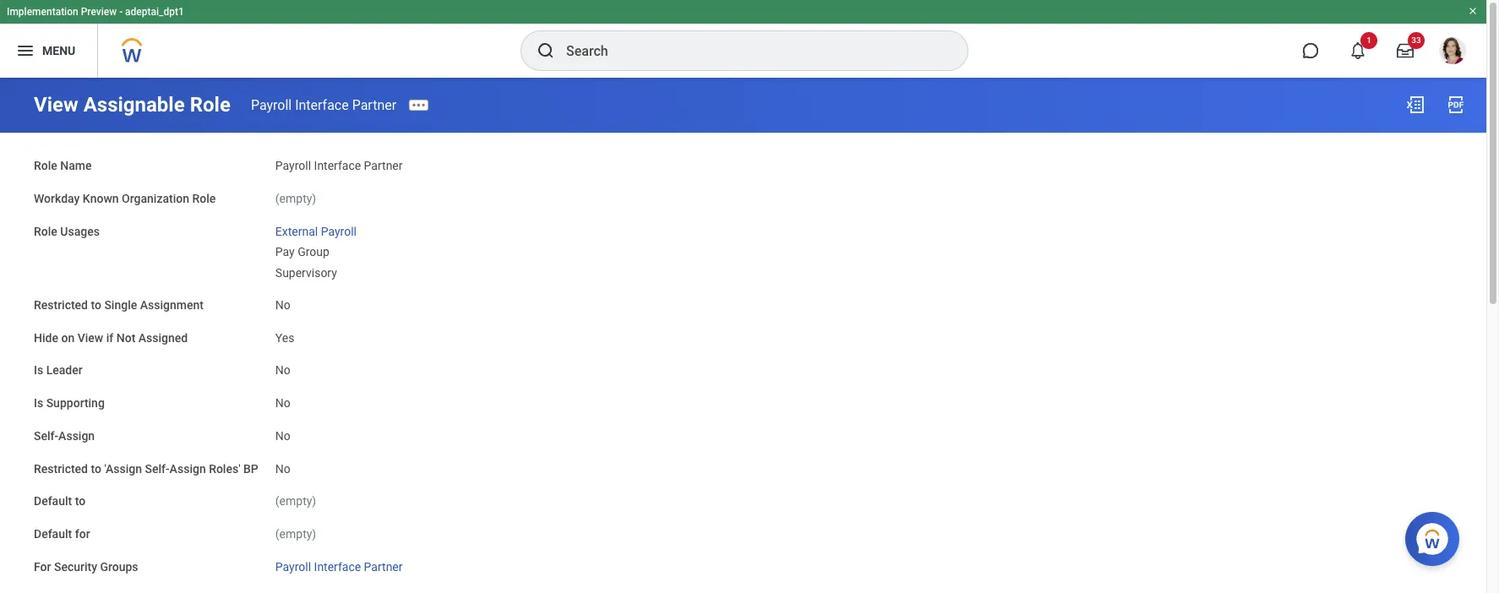 Task type: locate. For each thing, give the bounding box(es) containing it.
leader
[[46, 364, 83, 377]]

assign left 'roles''
[[170, 462, 206, 475]]

0 vertical spatial payroll interface partner
[[251, 97, 396, 113]]

0 vertical spatial (empty)
[[275, 192, 316, 205]]

1 horizontal spatial assign
[[170, 462, 206, 475]]

1 vertical spatial default
[[34, 527, 72, 541]]

4 no from the top
[[275, 429, 291, 443]]

0 vertical spatial is
[[34, 364, 43, 377]]

justify image
[[15, 41, 35, 61]]

interface for view assignable role
[[295, 97, 349, 113]]

view down menu
[[34, 93, 78, 117]]

0 vertical spatial interface
[[295, 97, 349, 113]]

no for is supporting
[[275, 396, 291, 410]]

1 horizontal spatial self-
[[145, 462, 170, 475]]

to up for at the bottom
[[75, 495, 85, 508]]

to left the 'assign
[[91, 462, 101, 475]]

workday known organization role
[[34, 192, 216, 205]]

payroll interface partner
[[251, 97, 396, 113], [275, 159, 403, 172], [275, 560, 403, 574]]

self- right the 'assign
[[145, 462, 170, 475]]

is leader
[[34, 364, 83, 377]]

1 default from the top
[[34, 495, 72, 508]]

2 (empty) from the top
[[275, 495, 316, 508]]

1 vertical spatial payroll interface partner link
[[275, 557, 403, 574]]

1 vertical spatial restricted
[[34, 462, 88, 475]]

payroll inside role name element
[[275, 159, 311, 172]]

0 vertical spatial partner
[[352, 97, 396, 113]]

interface
[[295, 97, 349, 113], [314, 159, 361, 172], [314, 560, 361, 574]]

view assignable role main content
[[0, 78, 1486, 593]]

roles'
[[209, 462, 240, 475]]

is leader element
[[275, 353, 291, 379]]

2 default from the top
[[34, 527, 72, 541]]

0 vertical spatial payroll interface partner link
[[251, 97, 396, 113]]

payroll interface partner for view assignable role
[[251, 97, 396, 113]]

view printable version (pdf) image
[[1446, 95, 1466, 115]]

payroll
[[251, 97, 292, 113], [275, 159, 311, 172], [321, 224, 357, 238], [275, 560, 311, 574]]

default up "default for"
[[34, 495, 72, 508]]

self- down is supporting
[[34, 429, 58, 443]]

2 vertical spatial payroll interface partner
[[275, 560, 403, 574]]

is left supporting
[[34, 396, 43, 410]]

restricted for restricted to 'assign self-assign roles' bp
[[34, 462, 88, 475]]

assigned
[[138, 331, 188, 344]]

1 is from the top
[[34, 364, 43, 377]]

restricted up default to
[[34, 462, 88, 475]]

1 (empty) from the top
[[275, 192, 316, 205]]

payroll interface partner link
[[251, 97, 396, 113], [275, 557, 403, 574]]

to left single
[[91, 298, 101, 312]]

pay group element
[[275, 242, 329, 259]]

is left leader
[[34, 364, 43, 377]]

1 vertical spatial view
[[77, 331, 103, 344]]

restricted for restricted to single assignment
[[34, 298, 88, 312]]

default for default for
[[34, 527, 72, 541]]

yes
[[275, 331, 294, 344]]

no up restricted to 'assign self-assign roles' bp element
[[275, 429, 291, 443]]

assignable
[[83, 93, 185, 117]]

2 vertical spatial partner
[[364, 560, 403, 574]]

supporting
[[46, 396, 105, 410]]

role
[[190, 93, 231, 117], [34, 159, 57, 172], [192, 192, 216, 205], [34, 224, 57, 238]]

2 vertical spatial (empty)
[[275, 527, 316, 541]]

1
[[1366, 35, 1371, 45]]

hide on view if not assigned element
[[275, 321, 294, 346]]

partner
[[352, 97, 396, 113], [364, 159, 403, 172], [364, 560, 403, 574]]

no
[[275, 298, 291, 312], [275, 364, 291, 377], [275, 396, 291, 410], [275, 429, 291, 443], [275, 462, 291, 475]]

0 vertical spatial view
[[34, 93, 78, 117]]

no for restricted to 'assign self-assign roles' bp
[[275, 462, 291, 475]]

menu banner
[[0, 0, 1486, 78]]

supervisory
[[275, 266, 337, 280]]

to
[[91, 298, 101, 312], [91, 462, 101, 475], [75, 495, 85, 508]]

0 horizontal spatial assign
[[58, 429, 95, 443]]

1 restricted from the top
[[34, 298, 88, 312]]

(empty) for workday known organization role
[[275, 192, 316, 205]]

assign down supporting
[[58, 429, 95, 443]]

pay group
[[275, 245, 329, 259]]

bp
[[243, 462, 258, 475]]

0 vertical spatial default
[[34, 495, 72, 508]]

if
[[106, 331, 113, 344]]

no up is supporting element
[[275, 364, 291, 377]]

1 vertical spatial to
[[91, 462, 101, 475]]

profile logan mcneil image
[[1439, 37, 1466, 68]]

view left if
[[77, 331, 103, 344]]

self-
[[34, 429, 58, 443], [145, 462, 170, 475]]

0 vertical spatial self-
[[34, 429, 58, 443]]

1 vertical spatial partner
[[364, 159, 403, 172]]

restricted to single assignment
[[34, 298, 204, 312]]

1 vertical spatial interface
[[314, 159, 361, 172]]

external
[[275, 224, 318, 238]]

(empty)
[[275, 192, 316, 205], [275, 495, 316, 508], [275, 527, 316, 541]]

payroll interface partner for for security groups
[[275, 560, 403, 574]]

default left for at the bottom
[[34, 527, 72, 541]]

2 no from the top
[[275, 364, 291, 377]]

is supporting
[[34, 396, 105, 410]]

1 no from the top
[[275, 298, 291, 312]]

is
[[34, 364, 43, 377], [34, 396, 43, 410]]

view
[[34, 93, 78, 117], [77, 331, 103, 344]]

0 horizontal spatial self-
[[34, 429, 58, 443]]

no up the hide on view if not assigned element
[[275, 298, 291, 312]]

assign
[[58, 429, 95, 443], [170, 462, 206, 475]]

default
[[34, 495, 72, 508], [34, 527, 72, 541]]

(empty) for default to
[[275, 495, 316, 508]]

restricted
[[34, 298, 88, 312], [34, 462, 88, 475]]

2 is from the top
[[34, 396, 43, 410]]

1 vertical spatial is
[[34, 396, 43, 410]]

groups
[[100, 560, 138, 574]]

role name
[[34, 159, 92, 172]]

usages
[[60, 224, 100, 238]]

default for
[[34, 527, 90, 541]]

restricted to 'assign self-assign roles' bp element
[[275, 452, 291, 477]]

to for single
[[91, 298, 101, 312]]

0 vertical spatial restricted
[[34, 298, 88, 312]]

0 vertical spatial to
[[91, 298, 101, 312]]

no right bp
[[275, 462, 291, 475]]

no up the self-assign "element"
[[275, 396, 291, 410]]

2 vertical spatial interface
[[314, 560, 361, 574]]

1 vertical spatial (empty)
[[275, 495, 316, 508]]

payroll interface partner link for for security groups
[[275, 557, 403, 574]]

partner for view assignable role
[[352, 97, 396, 113]]

role right assignable
[[190, 93, 231, 117]]

items selected list
[[275, 221, 384, 281]]

1 vertical spatial payroll interface partner
[[275, 159, 403, 172]]

restricted up on
[[34, 298, 88, 312]]

3 (empty) from the top
[[275, 527, 316, 541]]

5 no from the top
[[275, 462, 291, 475]]

notifications large image
[[1349, 42, 1366, 59]]

2 restricted from the top
[[34, 462, 88, 475]]

Search Workday  search field
[[566, 32, 933, 69]]

restricted to 'assign self-assign roles' bp
[[34, 462, 258, 475]]

name
[[60, 159, 92, 172]]

supervisory element
[[275, 263, 337, 280]]

3 no from the top
[[275, 396, 291, 410]]



Task type: vqa. For each thing, say whether or not it's contained in the screenshot.
Group on the top left
yes



Task type: describe. For each thing, give the bounding box(es) containing it.
security
[[54, 560, 97, 574]]

partner inside role name element
[[364, 159, 403, 172]]

'assign
[[104, 462, 142, 475]]

export to excel image
[[1405, 95, 1426, 115]]

payroll interface partner link for view assignable role
[[251, 97, 396, 113]]

is supporting element
[[275, 386, 291, 411]]

view assignable role
[[34, 93, 231, 117]]

assignment
[[140, 298, 204, 312]]

1 vertical spatial assign
[[170, 462, 206, 475]]

role right organization
[[192, 192, 216, 205]]

0 vertical spatial assign
[[58, 429, 95, 443]]

for
[[34, 560, 51, 574]]

is for is supporting
[[34, 396, 43, 410]]

1 button
[[1339, 32, 1377, 69]]

2 vertical spatial to
[[75, 495, 85, 508]]

restricted to single assignment element
[[275, 288, 291, 313]]

single
[[104, 298, 137, 312]]

to for 'assign
[[91, 462, 101, 475]]

payroll inside items selected list
[[321, 224, 357, 238]]

organization
[[122, 192, 189, 205]]

for security groups
[[34, 560, 138, 574]]

not
[[116, 331, 135, 344]]

hide
[[34, 331, 58, 344]]

preview
[[81, 6, 117, 18]]

no for is leader
[[275, 364, 291, 377]]

default for default to
[[34, 495, 72, 508]]

close environment banner image
[[1468, 6, 1478, 16]]

hide on view if not assigned
[[34, 331, 188, 344]]

implementation
[[7, 6, 78, 18]]

implementation preview -   adeptai_dpt1
[[7, 6, 184, 18]]

no for self-assign
[[275, 429, 291, 443]]

interface inside role name element
[[314, 159, 361, 172]]

(empty) for default for
[[275, 527, 316, 541]]

interface for for security groups
[[314, 560, 361, 574]]

external payroll
[[275, 224, 357, 238]]

for
[[75, 527, 90, 541]]

workday
[[34, 192, 80, 205]]

on
[[61, 331, 75, 344]]

known
[[83, 192, 119, 205]]

role usages
[[34, 224, 100, 238]]

menu button
[[0, 24, 97, 78]]

partner for for security groups
[[364, 560, 403, 574]]

33 button
[[1387, 32, 1425, 69]]

group
[[298, 245, 329, 259]]

pay
[[275, 245, 295, 259]]

self-assign element
[[275, 419, 291, 444]]

33
[[1411, 35, 1421, 45]]

-
[[119, 6, 123, 18]]

external payroll link
[[275, 221, 357, 238]]

self-assign
[[34, 429, 95, 443]]

no for restricted to single assignment
[[275, 298, 291, 312]]

is for is leader
[[34, 364, 43, 377]]

role name element
[[275, 149, 403, 174]]

search image
[[536, 41, 556, 61]]

inbox large image
[[1397, 42, 1414, 59]]

role left name
[[34, 159, 57, 172]]

menu
[[42, 44, 75, 57]]

adeptai_dpt1
[[125, 6, 184, 18]]

default to
[[34, 495, 85, 508]]

1 vertical spatial self-
[[145, 462, 170, 475]]

role left usages
[[34, 224, 57, 238]]



